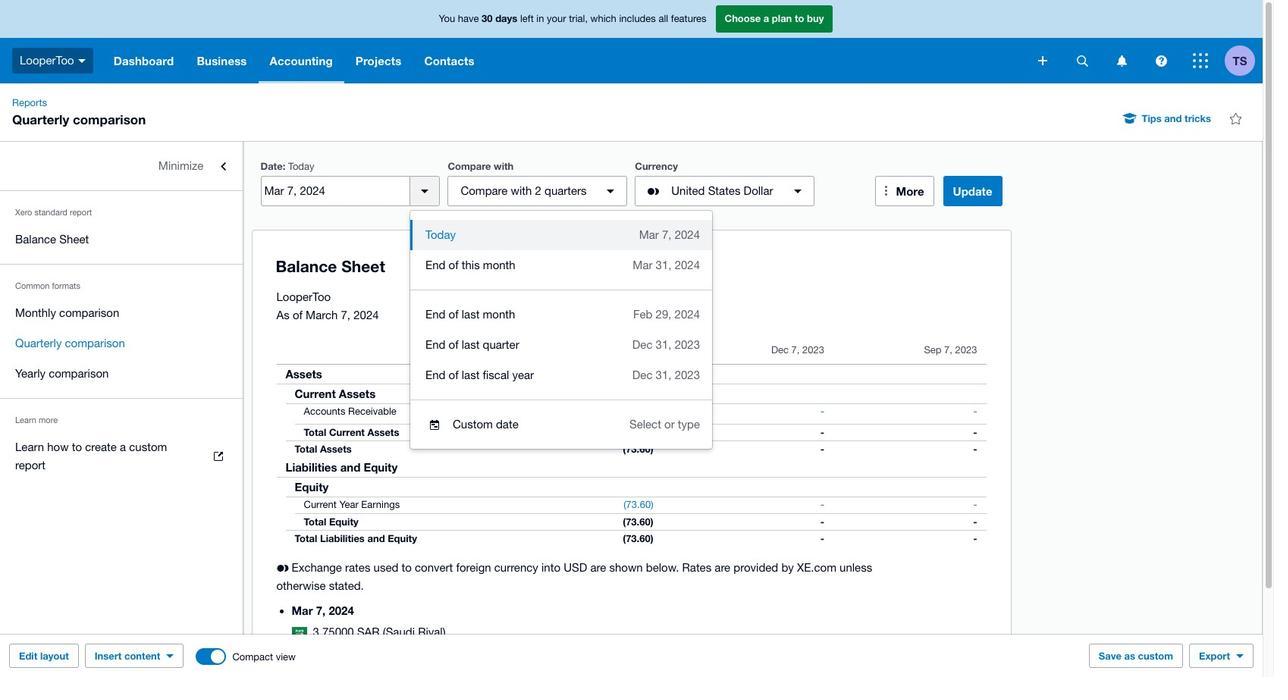 Task type: locate. For each thing, give the bounding box(es) containing it.
reports
[[12, 97, 47, 108]]

view
[[276, 651, 296, 663]]

1 vertical spatial compare
[[461, 184, 508, 197]]

as
[[1125, 650, 1136, 662]]

end down the end of last quarter
[[426, 369, 446, 382]]

mar 31, 2024
[[633, 259, 700, 272]]

standard
[[34, 208, 67, 217]]

otherwise
[[277, 579, 326, 592]]

last for month
[[462, 308, 480, 321]]

3 end from the top
[[426, 338, 446, 351]]

2 last from the top
[[462, 338, 480, 351]]

0 vertical spatial 31,
[[656, 259, 672, 272]]

banner containing ts
[[0, 0, 1263, 83]]

2 learn from the top
[[15, 441, 44, 454]]

into
[[542, 561, 561, 574]]

dec
[[633, 338, 653, 351], [771, 344, 789, 356], [633, 369, 653, 382]]

3.75000
[[313, 626, 354, 638]]

insert content
[[95, 650, 160, 662]]

2 vertical spatial and
[[368, 532, 385, 544]]

balance
[[15, 233, 56, 246]]

add to favourites image
[[1221, 103, 1251, 134]]

this
[[462, 259, 480, 272]]

svg image inside loopertoo popup button
[[78, 59, 85, 63]]

year
[[512, 369, 534, 382]]

banner
[[0, 0, 1263, 83]]

to inside exchange rates used to convert foreign currency into usd are shown below. rates are provided by xe.com unless otherwise stated.
[[402, 561, 412, 574]]

current down accounts receivable
[[329, 426, 365, 438]]

total down total equity
[[295, 532, 317, 544]]

custom right as
[[1138, 650, 1174, 662]]

minimize
[[158, 159, 204, 172]]

2 end from the top
[[426, 308, 446, 321]]

comparison up minimize button
[[73, 112, 146, 127]]

and for tips
[[1165, 112, 1182, 124]]

of up the end of last quarter
[[449, 308, 459, 321]]

31, up 29,
[[656, 259, 672, 272]]

0 vertical spatial loopertoo
[[20, 54, 74, 67]]

today right :
[[288, 161, 314, 172]]

1 vertical spatial month
[[483, 308, 515, 321]]

0 vertical spatial and
[[1165, 112, 1182, 124]]

Select end date field
[[261, 177, 410, 206]]

2 horizontal spatial and
[[1165, 112, 1182, 124]]

last down the 'end of last month'
[[462, 338, 480, 351]]

assets up current assets
[[286, 367, 322, 381]]

compare for compare with
[[448, 160, 491, 172]]

0 vertical spatial custom
[[129, 441, 167, 454]]

choose
[[725, 12, 761, 24]]

export
[[1199, 650, 1231, 662]]

0 vertical spatial today
[[288, 161, 314, 172]]

how
[[47, 441, 69, 454]]

3 31, from the top
[[656, 369, 672, 382]]

3 last from the top
[[462, 369, 480, 382]]

(73.60) link left the or
[[615, 407, 663, 422]]

0 horizontal spatial a
[[120, 441, 126, 454]]

list box
[[410, 211, 712, 449]]

compare for compare with 2 quarters
[[461, 184, 508, 197]]

1 vertical spatial loopertoo
[[277, 291, 331, 303]]

0 vertical spatial dec 31, 2023
[[633, 338, 700, 351]]

month up quarter
[[483, 308, 515, 321]]

current up total equity
[[304, 499, 337, 510]]

2 vertical spatial current
[[304, 499, 337, 510]]

1 vertical spatial mar 7, 2024
[[601, 344, 654, 356]]

0 horizontal spatial today
[[288, 161, 314, 172]]

accounts receivable
[[304, 406, 397, 417]]

1 31, from the top
[[656, 259, 672, 272]]

comparison down formats
[[59, 306, 119, 319]]

rates
[[345, 561, 371, 574]]

dec 31, 2023 up select or type
[[633, 369, 700, 382]]

0 vertical spatial learn
[[15, 416, 36, 425]]

today up end of this month
[[426, 228, 456, 241]]

current for assets
[[295, 387, 336, 401]]

1 horizontal spatial a
[[764, 12, 769, 24]]

dec 31, 2023 for end of last quarter
[[633, 338, 700, 351]]

1 horizontal spatial are
[[715, 561, 731, 574]]

assets
[[286, 367, 322, 381], [339, 387, 376, 401], [368, 426, 399, 438], [320, 443, 352, 455]]

custom inside button
[[1138, 650, 1174, 662]]

date
[[496, 418, 519, 431]]

31, up select or type
[[656, 369, 672, 382]]

learn how to create a custom report
[[15, 441, 167, 472]]

liabilities down total equity
[[320, 532, 365, 544]]

2 vertical spatial last
[[462, 369, 480, 382]]

mar 7, 2024 up 3.75000
[[292, 604, 354, 617]]

0 vertical spatial liabilities
[[286, 460, 337, 474]]

liabilities down total assets
[[286, 460, 337, 474]]

learn left more
[[15, 416, 36, 425]]

0 horizontal spatial loopertoo
[[20, 54, 74, 67]]

tips and tricks button
[[1115, 106, 1221, 130]]

comparison for monthly comparison
[[59, 306, 119, 319]]

group
[[410, 211, 712, 449]]

type
[[678, 418, 700, 431]]

0 vertical spatial current
[[295, 387, 336, 401]]

report down learn more
[[15, 459, 46, 472]]

end up the end of last quarter
[[426, 308, 446, 321]]

end down the 'end of last month'
[[426, 338, 446, 351]]

your
[[547, 13, 566, 24]]

1 vertical spatial with
[[511, 184, 532, 197]]

31, for end of this month
[[656, 259, 672, 272]]

0 vertical spatial mar 7, 2024
[[639, 228, 700, 241]]

1 vertical spatial dec 31, 2023
[[633, 369, 700, 382]]

svg image
[[1193, 53, 1209, 68], [1077, 55, 1088, 66], [1156, 55, 1167, 66]]

1 horizontal spatial loopertoo
[[277, 291, 331, 303]]

1 vertical spatial 31,
[[656, 338, 672, 351]]

end of this month
[[426, 259, 516, 272]]

total up total assets
[[304, 426, 326, 438]]

loopertoo inside loopertoo as of march 7, 2024
[[277, 291, 331, 303]]

1 vertical spatial and
[[340, 460, 361, 474]]

1 end from the top
[[426, 259, 446, 272]]

1 vertical spatial a
[[120, 441, 126, 454]]

list box containing today
[[410, 211, 712, 449]]

(saudi
[[383, 626, 415, 638]]

svg image
[[1117, 55, 1127, 66], [1039, 56, 1048, 65], [78, 59, 85, 63]]

1 dec 31, 2023 from the top
[[633, 338, 700, 351]]

31, down 29,
[[656, 338, 672, 351]]

2024 down feb
[[632, 344, 654, 356]]

7, inside "list box"
[[662, 228, 672, 241]]

formats
[[52, 281, 80, 291]]

are right "usd"
[[591, 561, 606, 574]]

left
[[520, 13, 534, 24]]

a right create
[[120, 441, 126, 454]]

group containing today
[[410, 211, 712, 449]]

mar 7, 2024 down feb
[[601, 344, 654, 356]]

2 are from the left
[[715, 561, 731, 574]]

2 horizontal spatial svg image
[[1193, 53, 1209, 68]]

below.
[[646, 561, 679, 574]]

liabilities and equity
[[286, 460, 398, 474]]

projects
[[356, 54, 402, 68]]

1 horizontal spatial and
[[368, 532, 385, 544]]

loopertoo inside popup button
[[20, 54, 74, 67]]

2024 right 'march'
[[354, 309, 379, 322]]

and right tips
[[1165, 112, 1182, 124]]

30
[[482, 12, 493, 24]]

7, inside loopertoo as of march 7, 2024
[[341, 309, 351, 322]]

united states dollar
[[672, 184, 773, 197]]

today
[[288, 161, 314, 172], [426, 228, 456, 241]]

2024 up feb 29, 2024
[[675, 259, 700, 272]]

current up "accounts"
[[295, 387, 336, 401]]

compact view
[[232, 651, 296, 663]]

1 horizontal spatial svg image
[[1156, 55, 1167, 66]]

to
[[795, 12, 805, 24], [72, 441, 82, 454], [402, 561, 412, 574], [414, 650, 424, 663]]

dec inside report output element
[[771, 344, 789, 356]]

of for end of last fiscal year
[[449, 369, 459, 382]]

loopertoo up 'march'
[[277, 291, 331, 303]]

more
[[896, 184, 924, 198]]

learn how to create a custom report link
[[0, 432, 243, 481]]

total up liabilities and equity
[[295, 443, 317, 455]]

1 month from the top
[[483, 259, 516, 272]]

more button
[[875, 176, 934, 206]]

total current assets
[[304, 426, 399, 438]]

2024
[[675, 228, 700, 241], [675, 259, 700, 272], [675, 308, 700, 321], [354, 309, 379, 322], [632, 344, 654, 356], [329, 604, 354, 617]]

insert content button
[[85, 644, 184, 668]]

and down total assets
[[340, 460, 361, 474]]

1 horizontal spatial custom
[[1138, 650, 1174, 662]]

month right this
[[483, 259, 516, 272]]

2024 inside loopertoo as of march 7, 2024
[[354, 309, 379, 322]]

4 end from the top
[[426, 369, 446, 382]]

quarterly down reports link
[[12, 112, 69, 127]]

of down the 'end of last month'
[[449, 338, 459, 351]]

ts button
[[1225, 38, 1263, 83]]

dec 31, 2023 down feb 29, 2024
[[633, 338, 700, 351]]

2 vertical spatial 31,
[[656, 369, 672, 382]]

compare up compare with 2 quarters
[[448, 160, 491, 172]]

end for end of last quarter
[[426, 338, 446, 351]]

0 horizontal spatial custom
[[129, 441, 167, 454]]

convert
[[415, 561, 453, 574]]

1 vertical spatial quarterly
[[15, 337, 62, 350]]

update
[[953, 184, 993, 198]]

custom
[[453, 418, 493, 431]]

0 horizontal spatial and
[[340, 460, 361, 474]]

learn down learn more
[[15, 441, 44, 454]]

0 horizontal spatial are
[[591, 561, 606, 574]]

quarterly inside reports quarterly comparison
[[12, 112, 69, 127]]

1 are from the left
[[591, 561, 606, 574]]

0 vertical spatial quarterly
[[12, 112, 69, 127]]

31, for end of last quarter
[[656, 338, 672, 351]]

to inside learn how to create a custom report
[[72, 441, 82, 454]]

report output element
[[277, 337, 987, 547]]

liabilities
[[286, 460, 337, 474], [320, 532, 365, 544]]

(73.60) link
[[615, 407, 663, 422], [615, 497, 663, 512]]

:
[[283, 160, 285, 172]]

with left 2
[[511, 184, 532, 197]]

0 vertical spatial last
[[462, 308, 480, 321]]

with up compare with 2 quarters
[[494, 160, 514, 172]]

comparison inside 'link'
[[59, 306, 119, 319]]

to right how
[[72, 441, 82, 454]]

are
[[591, 561, 606, 574], [715, 561, 731, 574]]

2024 up mar 31, 2024 at the top of page
[[675, 228, 700, 241]]

3.75000 sar (saudi riyal)
[[313, 626, 446, 638]]

2 month from the top
[[483, 308, 515, 321]]

of down the end of last quarter
[[449, 369, 459, 382]]

of inside loopertoo as of march 7, 2024
[[293, 309, 303, 322]]

last
[[462, 308, 480, 321], [462, 338, 480, 351], [462, 369, 480, 382]]

0 vertical spatial (73.60) link
[[615, 407, 663, 422]]

1 (73.60) link from the top
[[615, 407, 663, 422]]

custom inside learn how to create a custom report
[[129, 441, 167, 454]]

0 vertical spatial with
[[494, 160, 514, 172]]

comparison down monthly comparison 'link'
[[65, 337, 125, 350]]

mar 7, 2024 up mar 31, 2024 at the top of page
[[639, 228, 700, 241]]

mar 7, 2024 inside "list box"
[[639, 228, 700, 241]]

1 horizontal spatial today
[[426, 228, 456, 241]]

loopertoo
[[20, 54, 74, 67], [277, 291, 331, 303]]

0 vertical spatial month
[[483, 259, 516, 272]]

quarterly down monthly at the top of page
[[15, 337, 62, 350]]

1 horizontal spatial svg image
[[1039, 56, 1048, 65]]

custom right create
[[129, 441, 167, 454]]

1 vertical spatial custom
[[1138, 650, 1174, 662]]

1 vertical spatial (73.60) link
[[615, 497, 663, 512]]

end left this
[[426, 259, 446, 272]]

today inside "list box"
[[426, 228, 456, 241]]

to
[[277, 650, 288, 663]]

0 horizontal spatial report
[[15, 459, 46, 472]]

2 31, from the top
[[656, 338, 672, 351]]

of left this
[[449, 259, 459, 272]]

current for year
[[304, 499, 337, 510]]

current year earnings
[[304, 499, 400, 510]]

includes
[[619, 13, 656, 24]]

accounting
[[270, 54, 333, 68]]

last for quarter
[[462, 338, 480, 351]]

(73.60) link up shown
[[615, 497, 663, 512]]

(73.60)
[[624, 408, 654, 420], [623, 426, 654, 438], [623, 443, 654, 455], [624, 499, 654, 510], [623, 516, 654, 528], [623, 532, 654, 544]]

and inside button
[[1165, 112, 1182, 124]]

are right rates
[[715, 561, 731, 574]]

learn inside learn how to create a custom report
[[15, 441, 44, 454]]

to right used
[[402, 561, 412, 574]]

1 last from the top
[[462, 308, 480, 321]]

1 vertical spatial report
[[15, 459, 46, 472]]

29,
[[656, 308, 672, 321]]

month
[[483, 259, 516, 272], [483, 308, 515, 321]]

compare down compare with
[[461, 184, 508, 197]]

loopertoo up reports
[[20, 54, 74, 67]]

end
[[426, 259, 446, 272], [426, 308, 446, 321], [426, 338, 446, 351], [426, 369, 446, 382]]

1 vertical spatial learn
[[15, 441, 44, 454]]

31,
[[656, 259, 672, 272], [656, 338, 672, 351], [656, 369, 672, 382]]

2024 up 3.75000
[[329, 604, 354, 617]]

comparison
[[73, 112, 146, 127], [59, 306, 119, 319], [65, 337, 125, 350], [49, 367, 109, 380]]

total for total liabilities and equity
[[295, 532, 317, 544]]

last up the end of last quarter
[[462, 308, 480, 321]]

0 vertical spatial report
[[70, 208, 92, 217]]

monthly comparison
[[15, 306, 119, 319]]

dec 31, 2023 for end of last fiscal year
[[633, 369, 700, 382]]

equity down liabilities and equity
[[295, 480, 329, 494]]

compact
[[232, 651, 273, 663]]

and
[[1165, 112, 1182, 124], [340, 460, 361, 474], [368, 532, 385, 544]]

contacts
[[424, 54, 475, 68]]

create
[[85, 441, 117, 454]]

end for end of last month
[[426, 308, 446, 321]]

(73.60) for total liabilities and equity
[[623, 532, 654, 544]]

0 vertical spatial compare
[[448, 160, 491, 172]]

and up used
[[368, 532, 385, 544]]

tricks
[[1185, 112, 1212, 124]]

total down current year earnings
[[304, 516, 326, 528]]

contacts button
[[413, 38, 486, 83]]

report inside learn how to create a custom report
[[15, 459, 46, 472]]

comparison for yearly comparison
[[49, 367, 109, 380]]

of right as
[[293, 309, 303, 322]]

1 vertical spatial today
[[426, 228, 456, 241]]

31, for end of last fiscal year
[[656, 369, 672, 382]]

0 horizontal spatial svg image
[[78, 59, 85, 63]]

currency
[[494, 561, 539, 574]]

with for compare with
[[494, 160, 514, 172]]

2 dec 31, 2023 from the top
[[633, 369, 700, 382]]

reports quarterly comparison
[[12, 97, 146, 127]]

1 vertical spatial last
[[462, 338, 480, 351]]

last left 'fiscal' on the left of the page
[[462, 369, 480, 382]]

report up sheet on the left
[[70, 208, 92, 217]]

a left plan
[[764, 12, 769, 24]]

learn
[[15, 416, 36, 425], [15, 441, 44, 454]]

currencies
[[427, 650, 482, 663]]

which
[[591, 13, 617, 24]]

dec 31, 2023
[[633, 338, 700, 351], [633, 369, 700, 382]]

learn for learn how to create a custom report
[[15, 441, 44, 454]]

comparison down quarterly comparison
[[49, 367, 109, 380]]

1 learn from the top
[[15, 416, 36, 425]]

2023
[[675, 338, 700, 351], [803, 344, 825, 356], [956, 344, 978, 356], [675, 369, 700, 382]]



Task type: vqa. For each thing, say whether or not it's contained in the screenshot.
Set
no



Task type: describe. For each thing, give the bounding box(es) containing it.
currency
[[635, 160, 678, 172]]

xe.com
[[797, 561, 837, 574]]

common
[[15, 281, 50, 291]]

sep 7, 2023
[[924, 344, 978, 356]]

Report title field
[[272, 250, 981, 284]]

accounts
[[304, 406, 345, 417]]

monthly comparison link
[[0, 298, 243, 328]]

dec for end of last fiscal year
[[633, 369, 653, 382]]

ts
[[1233, 53, 1248, 67]]

1 vertical spatial liabilities
[[320, 532, 365, 544]]

save as custom
[[1099, 650, 1174, 662]]

quarters
[[545, 184, 587, 197]]

2024 right 29,
[[675, 308, 700, 321]]

yearly
[[15, 367, 46, 380]]

of for end of last month
[[449, 308, 459, 321]]

end of last quarter
[[426, 338, 519, 351]]

to edit exchange rates, go to currencies
[[277, 650, 482, 663]]

loopertoo as of march 7, 2024
[[277, 291, 379, 322]]

edit
[[19, 650, 37, 662]]

loopertoo for loopertoo as of march 7, 2024
[[277, 291, 331, 303]]

of for end of last quarter
[[449, 338, 459, 351]]

accounting button
[[258, 38, 344, 83]]

with for compare with 2 quarters
[[511, 184, 532, 197]]

2 (73.60) link from the top
[[615, 497, 663, 512]]

unless
[[840, 561, 873, 574]]

current assets
[[295, 387, 376, 401]]

custom date
[[453, 418, 519, 431]]

and for liabilities
[[340, 460, 361, 474]]

content
[[124, 650, 160, 662]]

states
[[708, 184, 741, 197]]

as
[[277, 309, 290, 322]]

total assets
[[295, 443, 352, 455]]

dollar
[[744, 184, 773, 197]]

all
[[659, 13, 669, 24]]

yearly comparison
[[15, 367, 109, 380]]

(73.60) for total current assets
[[623, 426, 654, 438]]

0 horizontal spatial svg image
[[1077, 55, 1088, 66]]

have
[[458, 13, 479, 24]]

today inside the date : today
[[288, 161, 314, 172]]

quarter
[[483, 338, 519, 351]]

exchange
[[314, 650, 363, 663]]

exchange rates used to convert foreign currency into usd are shown below. rates are provided by xe.com unless otherwise stated.
[[277, 561, 873, 592]]

riyal)
[[418, 626, 446, 638]]

feb 29, 2024
[[633, 308, 700, 321]]

compare with
[[448, 160, 514, 172]]

yearly comparison link
[[0, 359, 243, 389]]

xero standard report
[[15, 208, 92, 217]]

equity down 'year'
[[329, 516, 359, 528]]

features
[[671, 13, 707, 24]]

total for total current assets
[[304, 426, 326, 438]]

loopertoo for loopertoo
[[20, 54, 74, 67]]

date : today
[[261, 160, 314, 172]]

month for end of last month
[[483, 308, 515, 321]]

end for end of last fiscal year
[[426, 369, 446, 382]]

1 horizontal spatial report
[[70, 208, 92, 217]]

2024 inside report output element
[[632, 344, 654, 356]]

xero
[[15, 208, 32, 217]]

2 vertical spatial mar 7, 2024
[[292, 604, 354, 617]]

edit
[[291, 650, 310, 663]]

assets up liabilities and equity
[[320, 443, 352, 455]]

month for end of this month
[[483, 259, 516, 272]]

assets up accounts receivable
[[339, 387, 376, 401]]

(73.60) for total assets
[[623, 443, 654, 455]]

in
[[537, 13, 544, 24]]

equity up earnings
[[364, 460, 398, 474]]

1 vertical spatial current
[[329, 426, 365, 438]]

monthly
[[15, 306, 56, 319]]

united
[[672, 184, 705, 197]]

to right go
[[414, 650, 424, 663]]

used
[[374, 561, 399, 574]]

list of convenience dates image
[[410, 176, 440, 206]]

comparison inside reports quarterly comparison
[[73, 112, 146, 127]]

you
[[439, 13, 455, 24]]

to edit exchange rates, go to currencies link
[[277, 650, 482, 663]]

dashboard
[[114, 54, 174, 68]]

you have 30 days left in your trial, which includes all features
[[439, 12, 707, 24]]

total equity
[[304, 516, 359, 528]]

export button
[[1190, 644, 1254, 668]]

tips
[[1142, 112, 1162, 124]]

shown
[[610, 561, 643, 574]]

insert
[[95, 650, 122, 662]]

united states dollar button
[[635, 176, 815, 206]]

plan
[[772, 12, 792, 24]]

quarterly comparison
[[15, 337, 125, 350]]

a inside learn how to create a custom report
[[120, 441, 126, 454]]

0 vertical spatial a
[[764, 12, 769, 24]]

business
[[197, 54, 247, 68]]

date
[[261, 160, 283, 172]]

(73.60) for total equity
[[623, 516, 654, 528]]

compare with 2 quarters
[[461, 184, 587, 197]]

select or type
[[630, 418, 700, 431]]

rates
[[682, 561, 712, 574]]

fiscal
[[483, 369, 509, 382]]

comparison for quarterly comparison
[[65, 337, 125, 350]]

learn more
[[15, 416, 58, 425]]

or
[[665, 418, 675, 431]]

business button
[[185, 38, 258, 83]]

end for end of this month
[[426, 259, 446, 272]]

foreign
[[456, 561, 491, 574]]

to left buy
[[795, 12, 805, 24]]

assets down receivable
[[368, 426, 399, 438]]

dec 7, 2023
[[771, 344, 825, 356]]

of for end of this month
[[449, 259, 459, 272]]

2 horizontal spatial svg image
[[1117, 55, 1127, 66]]

buy
[[807, 12, 824, 24]]

mar 7, 2024 inside report output element
[[601, 344, 654, 356]]

loopertoo button
[[0, 38, 102, 83]]

balance sheet link
[[0, 225, 243, 255]]

equity up used
[[388, 532, 417, 544]]

learn for learn more
[[15, 416, 36, 425]]

exchange
[[292, 561, 342, 574]]

save
[[1099, 650, 1122, 662]]

total for total assets
[[295, 443, 317, 455]]

dec for end of last quarter
[[633, 338, 653, 351]]

total for total equity
[[304, 516, 326, 528]]

last for fiscal
[[462, 369, 480, 382]]

feb
[[633, 308, 653, 321]]

mar inside report output element
[[601, 344, 618, 356]]

stated.
[[329, 579, 364, 592]]

edit layout
[[19, 650, 69, 662]]

earnings
[[361, 499, 400, 510]]

go
[[398, 650, 411, 663]]



